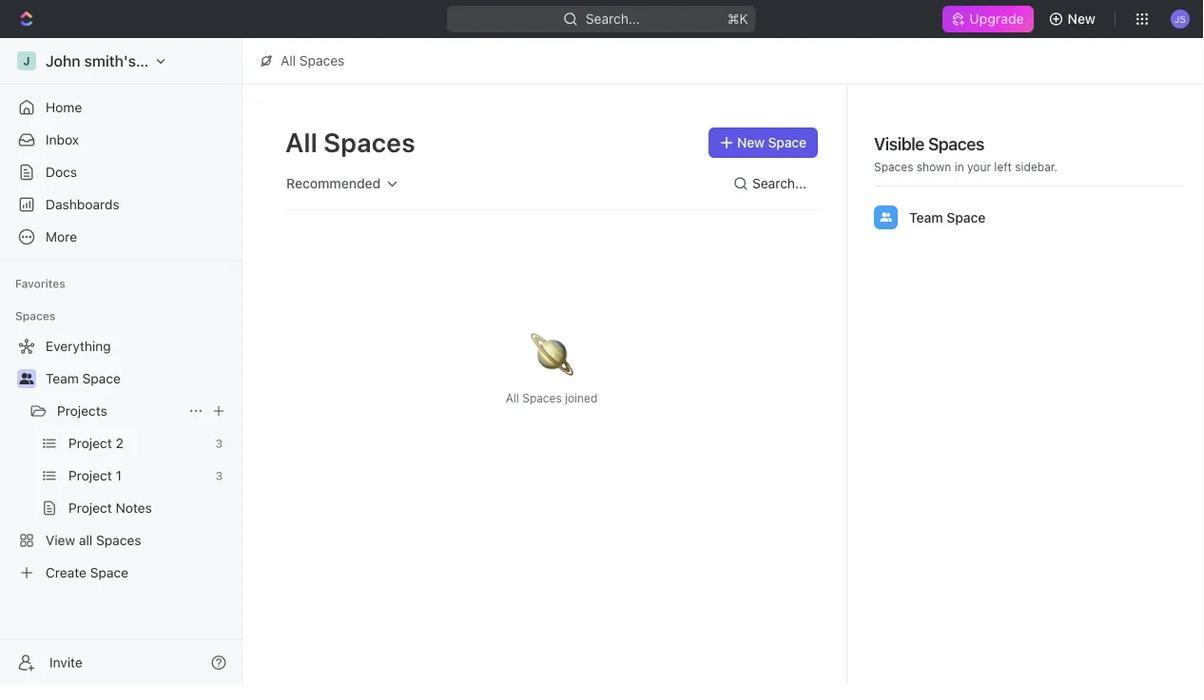Task type: describe. For each thing, give the bounding box(es) containing it.
john
[[46, 52, 80, 70]]

dashboards
[[46, 197, 120, 212]]

more button
[[8, 222, 234, 252]]

left
[[995, 160, 1012, 173]]

recommended
[[286, 176, 381, 191]]

new button
[[1042, 4, 1108, 34]]

1 horizontal spatial team space
[[910, 209, 986, 225]]

more
[[46, 229, 77, 245]]

docs
[[46, 164, 77, 180]]

workspace
[[140, 52, 219, 70]]

j
[[23, 54, 30, 68]]

dashboards link
[[8, 189, 234, 220]]

projects
[[57, 403, 107, 419]]

project 1
[[69, 468, 122, 483]]

project 2
[[69, 435, 124, 451]]

john smith's workspace, , element
[[17, 51, 36, 70]]

home link
[[8, 92, 234, 123]]

project 1 link
[[69, 461, 208, 491]]

js
[[1175, 13, 1187, 24]]

sidebar.
[[1016, 160, 1058, 173]]

1 vertical spatial all
[[285, 126, 318, 157]]

john smith's workspace
[[46, 52, 219, 70]]

sidebar navigation
[[0, 38, 246, 685]]

favorites button
[[8, 272, 73, 295]]

project notes link
[[69, 493, 230, 523]]

3 for 2
[[216, 437, 223, 450]]

favorites
[[15, 277, 65, 290]]

team space link
[[46, 364, 230, 394]]

space inside button
[[768, 135, 807, 150]]

inbox
[[46, 132, 79, 147]]

team space inside tree
[[46, 371, 121, 386]]

1
[[116, 468, 122, 483]]

view
[[46, 532, 75, 548]]

upgrade
[[970, 11, 1024, 27]]

create space
[[46, 565, 128, 580]]

space down 'everything' link
[[82, 371, 121, 386]]

⌘k
[[728, 11, 749, 27]]

tree inside sidebar "navigation"
[[8, 331, 234, 588]]

0 vertical spatial all spaces
[[281, 53, 345, 69]]

create
[[46, 565, 87, 580]]

all spaces joined
[[506, 391, 598, 404]]

search... inside button
[[753, 176, 807, 191]]



Task type: vqa. For each thing, say whether or not it's contained in the screenshot.
the 1
yes



Task type: locate. For each thing, give the bounding box(es) containing it.
2 vertical spatial all
[[506, 391, 519, 404]]

visible spaces spaces shown in your left sidebar.
[[875, 133, 1058, 173]]

0 vertical spatial new
[[1068, 11, 1096, 27]]

notes
[[116, 500, 152, 516]]

spaces inside tree
[[96, 532, 141, 548]]

visible
[[875, 133, 925, 154]]

space down in
[[947, 209, 986, 225]]

new for new space
[[738, 135, 765, 150]]

0 horizontal spatial team
[[46, 371, 79, 386]]

team space
[[910, 209, 986, 225], [46, 371, 121, 386]]

js button
[[1166, 4, 1196, 34]]

team inside tree
[[46, 371, 79, 386]]

smith's
[[84, 52, 136, 70]]

3 for 1
[[216, 469, 223, 482]]

your
[[968, 160, 992, 173]]

upgrade link
[[943, 6, 1034, 32]]

0 horizontal spatial new
[[738, 135, 765, 150]]

project left the 1
[[69, 468, 112, 483]]

1 vertical spatial search...
[[753, 176, 807, 191]]

new
[[1068, 11, 1096, 27], [738, 135, 765, 150]]

spaces
[[300, 53, 345, 69], [324, 126, 416, 157], [929, 133, 985, 154], [875, 160, 914, 173], [15, 309, 56, 323], [523, 391, 562, 404], [96, 532, 141, 548]]

project for project notes
[[69, 500, 112, 516]]

tree
[[8, 331, 234, 588]]

0 vertical spatial all
[[281, 53, 296, 69]]

team
[[910, 209, 944, 225], [46, 371, 79, 386]]

all
[[79, 532, 93, 548]]

home
[[46, 99, 82, 115]]

project for project 2
[[69, 435, 112, 451]]

2
[[116, 435, 124, 451]]

project notes
[[69, 500, 152, 516]]

1 3 from the top
[[216, 437, 223, 450]]

recommended button
[[278, 167, 409, 200]]

all spaces
[[281, 53, 345, 69], [285, 126, 416, 157]]

1 vertical spatial 3
[[216, 469, 223, 482]]

new up search... button
[[738, 135, 765, 150]]

1 horizontal spatial search...
[[753, 176, 807, 191]]

new space
[[738, 135, 807, 150]]

space down view all spaces link
[[90, 565, 128, 580]]

2 3 from the top
[[216, 469, 223, 482]]

3 up project notes link
[[216, 469, 223, 482]]

search...
[[586, 11, 640, 27], [753, 176, 807, 191]]

new for new
[[1068, 11, 1096, 27]]

in
[[955, 160, 965, 173]]

0 horizontal spatial user group image
[[20, 373, 34, 384]]

project
[[69, 435, 112, 451], [69, 468, 112, 483], [69, 500, 112, 516]]

1 project from the top
[[69, 435, 112, 451]]

3
[[216, 437, 223, 450], [216, 469, 223, 482]]

project 2 link
[[69, 428, 208, 459]]

project for project 1
[[69, 468, 112, 483]]

user group image
[[880, 212, 892, 222], [20, 373, 34, 384]]

invite
[[49, 655, 83, 670]]

1 vertical spatial team space
[[46, 371, 121, 386]]

inbox link
[[8, 125, 234, 155]]

2 vertical spatial project
[[69, 500, 112, 516]]

project left 2
[[69, 435, 112, 451]]

space
[[768, 135, 807, 150], [947, 209, 986, 225], [82, 371, 121, 386], [90, 565, 128, 580]]

1 horizontal spatial team
[[910, 209, 944, 225]]

search... button
[[726, 168, 818, 199]]

0 horizontal spatial team space
[[46, 371, 121, 386]]

0 vertical spatial search...
[[586, 11, 640, 27]]

team space up projects
[[46, 371, 121, 386]]

3 right project 2 link
[[216, 437, 223, 450]]

create space link
[[8, 558, 230, 588]]

0 vertical spatial 3
[[216, 437, 223, 450]]

1 horizontal spatial new
[[1068, 11, 1096, 27]]

1 vertical spatial new
[[738, 135, 765, 150]]

tree containing everything
[[8, 331, 234, 588]]

0 vertical spatial team space
[[910, 209, 986, 225]]

user group image inside sidebar "navigation"
[[20, 373, 34, 384]]

2 project from the top
[[69, 468, 112, 483]]

1 vertical spatial project
[[69, 468, 112, 483]]

new space button
[[709, 128, 818, 158]]

view all spaces link
[[8, 525, 230, 556]]

everything link
[[8, 331, 230, 362]]

projects link
[[57, 396, 181, 426]]

everything
[[46, 338, 111, 354]]

0 vertical spatial project
[[69, 435, 112, 451]]

0 vertical spatial team
[[910, 209, 944, 225]]

0 horizontal spatial search...
[[586, 11, 640, 27]]

joined
[[565, 391, 598, 404]]

project up view all spaces
[[69, 500, 112, 516]]

1 vertical spatial team
[[46, 371, 79, 386]]

new right upgrade
[[1068, 11, 1096, 27]]

3 project from the top
[[69, 500, 112, 516]]

team space down in
[[910, 209, 986, 225]]

1 vertical spatial user group image
[[20, 373, 34, 384]]

1 horizontal spatial user group image
[[880, 212, 892, 222]]

space up search... button
[[768, 135, 807, 150]]

1 vertical spatial all spaces
[[285, 126, 416, 157]]

0 vertical spatial user group image
[[880, 212, 892, 222]]

docs link
[[8, 157, 234, 187]]

team down everything at the left
[[46, 371, 79, 386]]

view all spaces
[[46, 532, 141, 548]]

team down shown
[[910, 209, 944, 225]]

shown
[[917, 160, 952, 173]]

all
[[281, 53, 296, 69], [285, 126, 318, 157], [506, 391, 519, 404]]



